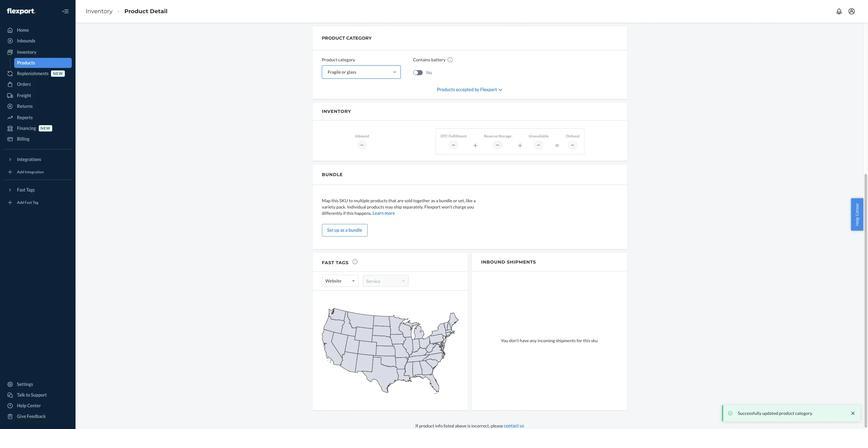 Task type: vqa. For each thing, say whether or not it's contained in the screenshot.
incoming
yes



Task type: describe. For each thing, give the bounding box(es) containing it.
add fast tag
[[17, 200, 38, 205]]

individual
[[347, 204, 366, 210]]

if product info listed above is incorrect, please contact us
[[416, 424, 525, 429]]

happens.
[[355, 211, 372, 216]]

contains battery
[[413, 57, 446, 62]]

you
[[501, 338, 509, 344]]

product detail link
[[124, 8, 168, 15]]

2 vertical spatial inventory
[[322, 109, 351, 114]]

if
[[343, 211, 346, 216]]

2 horizontal spatial this
[[584, 338, 591, 344]]

― for reserve storage
[[496, 143, 500, 148]]

1 horizontal spatial product
[[780, 411, 795, 416]]

fast inside 'link'
[[25, 200, 32, 205]]

shipments
[[507, 259, 536, 265]]

0 vertical spatial products
[[371, 198, 388, 203]]

fast tags inside dropdown button
[[17, 187, 35, 193]]

fulfillment
[[449, 134, 467, 139]]

contact us button
[[504, 423, 525, 429]]

are
[[398, 198, 404, 203]]

support
[[31, 393, 47, 398]]

learn
[[373, 211, 384, 216]]

flexport logo image
[[7, 8, 35, 14]]

1 horizontal spatial a
[[436, 198, 439, 203]]

inbound for inbound shipments
[[481, 259, 506, 265]]

that
[[389, 198, 397, 203]]

feedback
[[27, 414, 46, 420]]

settings link
[[4, 380, 72, 390]]

open account menu image
[[849, 8, 856, 15]]

category
[[338, 57, 355, 62]]

service
[[366, 279, 381, 284]]

1 vertical spatial product
[[419, 424, 435, 429]]

or inside map this sku to multiple products that are sold together as a bundle or set, like a variety pack. individual products may ship separately. flexport won't charge you differently if this happens.
[[453, 198, 458, 203]]

give feedback button
[[4, 412, 72, 422]]

0 vertical spatial this
[[332, 198, 339, 203]]

as inside map this sku to multiple products that are sold together as a bundle or set, like a variety pack. individual products may ship separately. flexport won't charge you differently if this happens.
[[431, 198, 435, 203]]

website
[[326, 278, 342, 284]]

1 vertical spatial help center
[[17, 403, 41, 409]]

close toast image
[[850, 411, 857, 417]]

fast tags button
[[4, 185, 72, 195]]

charge
[[453, 204, 466, 210]]

separately.
[[403, 204, 424, 210]]

tags inside dropdown button
[[26, 187, 35, 193]]

add integration link
[[4, 167, 72, 177]]

give
[[17, 414, 26, 420]]

2 horizontal spatial a
[[474, 198, 476, 203]]

battery
[[432, 57, 446, 62]]

set,
[[459, 198, 465, 203]]

new for replenishments
[[53, 71, 63, 76]]

integrations button
[[4, 155, 72, 165]]

don't
[[510, 338, 519, 344]]

learn more button
[[373, 210, 395, 217]]

bundle inside map this sku to multiple products that are sold together as a bundle or set, like a variety pack. individual products may ship separately. flexport won't charge you differently if this happens.
[[439, 198, 453, 203]]

updated
[[763, 411, 779, 416]]

pack.
[[337, 204, 347, 210]]

any
[[530, 338, 537, 344]]

map this sku to multiple products that are sold together as a bundle or set, like a variety pack. individual products may ship separately. flexport won't charge you differently if this happens.
[[322, 198, 476, 216]]

― for inbound
[[360, 143, 364, 148]]

for
[[577, 338, 583, 344]]

=
[[555, 140, 560, 150]]

help inside "button"
[[855, 217, 861, 226]]

reserve storage
[[484, 134, 512, 139]]

add integration
[[17, 170, 44, 175]]

help center link
[[4, 401, 72, 411]]

variety
[[322, 204, 336, 210]]

reports link
[[4, 113, 72, 123]]

1 horizontal spatial inventory link
[[86, 8, 113, 15]]

bundle inside set up as a bundle button
[[349, 228, 362, 233]]

category
[[347, 35, 372, 41]]

map
[[322, 198, 331, 203]]

financing
[[17, 126, 36, 131]]

dtc
[[441, 134, 448, 139]]

may
[[385, 204, 393, 210]]

to inside map this sku to multiple products that are sold together as a bundle or set, like a variety pack. individual products may ship separately. flexport won't charge you differently if this happens.
[[349, 198, 353, 203]]

storage
[[499, 134, 512, 139]]

no
[[427, 70, 432, 75]]

product
[[322, 35, 345, 41]]

inbound shipments
[[481, 259, 536, 265]]

accepted
[[456, 87, 474, 92]]

billing
[[17, 136, 29, 142]]

1 vertical spatial tags
[[336, 260, 349, 266]]

orders link
[[4, 79, 72, 89]]

you don't have any incoming shipments for this sku
[[501, 338, 598, 344]]

product for product category
[[322, 57, 338, 62]]

products accepted by flexport
[[437, 87, 497, 92]]

by
[[475, 87, 480, 92]]

give feedback
[[17, 414, 46, 420]]

help center inside "button"
[[855, 203, 861, 226]]

product category
[[322, 35, 372, 41]]

please
[[491, 424, 503, 429]]

bundle
[[322, 172, 343, 177]]

learn more
[[373, 211, 395, 216]]

successfully
[[738, 411, 762, 416]]

product detail
[[124, 8, 168, 15]]

incorrect,
[[472, 424, 490, 429]]

incoming
[[538, 338, 555, 344]]

as inside button
[[341, 228, 345, 233]]

0 vertical spatial or
[[342, 69, 346, 75]]

sold
[[405, 198, 413, 203]]

is
[[468, 424, 471, 429]]

0 vertical spatial flexport
[[481, 87, 497, 92]]

listed
[[444, 424, 454, 429]]

up
[[335, 228, 340, 233]]

add for add fast tag
[[17, 200, 24, 205]]

freight link
[[4, 91, 72, 101]]

ship
[[394, 204, 402, 210]]



Task type: locate. For each thing, give the bounding box(es) containing it.
2 vertical spatial this
[[584, 338, 591, 344]]

1 + from the left
[[474, 140, 478, 150]]

products up replenishments
[[17, 60, 35, 66]]

help center
[[855, 203, 861, 226], [17, 403, 41, 409]]

fast up add fast tag
[[17, 187, 25, 193]]

1 horizontal spatial product
[[322, 57, 338, 62]]

fast tags up add fast tag
[[17, 187, 35, 193]]

talk to support button
[[4, 391, 72, 401]]

1 horizontal spatial +
[[518, 140, 523, 150]]

0 horizontal spatial center
[[27, 403, 41, 409]]

home
[[17, 27, 29, 33]]

product inside breadcrumbs navigation
[[124, 8, 148, 15]]

1 horizontal spatial as
[[431, 198, 435, 203]]

1 horizontal spatial fast tags
[[322, 260, 349, 266]]

1 horizontal spatial this
[[347, 211, 354, 216]]

talk
[[17, 393, 25, 398]]

add
[[17, 170, 24, 175], [17, 200, 24, 205]]

0 horizontal spatial this
[[332, 198, 339, 203]]

flexport inside map this sku to multiple products that are sold together as a bundle or set, like a variety pack. individual products may ship separately. flexport won't charge you differently if this happens.
[[425, 204, 441, 210]]

add for add integration
[[17, 170, 24, 175]]

1 horizontal spatial flexport
[[481, 87, 497, 92]]

1 horizontal spatial to
[[349, 198, 353, 203]]

1 vertical spatial this
[[347, 211, 354, 216]]

product category
[[322, 57, 355, 62]]

0 horizontal spatial to
[[26, 393, 30, 398]]

set up as a bundle
[[327, 228, 362, 233]]

replenishments
[[17, 71, 49, 76]]

2 ― from the left
[[452, 143, 456, 148]]

0 horizontal spatial a
[[346, 228, 348, 233]]

add left integration
[[17, 170, 24, 175]]

0 vertical spatial bundle
[[439, 198, 453, 203]]

3 ― from the left
[[496, 143, 500, 148]]

1 horizontal spatial help
[[855, 217, 861, 226]]

fast left tag
[[25, 200, 32, 205]]

1 vertical spatial inventory link
[[4, 47, 72, 57]]

― for unavailable
[[537, 143, 541, 148]]

this right the for
[[584, 338, 591, 344]]

product up fragile
[[322, 57, 338, 62]]

a inside button
[[346, 228, 348, 233]]

integration
[[25, 170, 44, 175]]

0 horizontal spatial as
[[341, 228, 345, 233]]

as right together
[[431, 198, 435, 203]]

0 horizontal spatial fast tags
[[17, 187, 35, 193]]

differently
[[322, 211, 343, 216]]

together
[[414, 198, 430, 203]]

integrations
[[17, 157, 41, 162]]

breadcrumbs navigation
[[81, 2, 173, 21]]

0 vertical spatial new
[[53, 71, 63, 76]]

1 vertical spatial flexport
[[425, 204, 441, 210]]

fast tags up website
[[322, 260, 349, 266]]

1 vertical spatial to
[[26, 393, 30, 398]]

1 vertical spatial fast
[[25, 200, 32, 205]]

have
[[520, 338, 529, 344]]

5 ― from the left
[[571, 143, 575, 148]]

products up may
[[371, 198, 388, 203]]

as
[[431, 198, 435, 203], [341, 228, 345, 233]]

0 vertical spatial add
[[17, 170, 24, 175]]

shipments
[[556, 338, 576, 344]]

0 vertical spatial product
[[780, 411, 795, 416]]

a right the up
[[346, 228, 348, 233]]

1 horizontal spatial tags
[[336, 260, 349, 266]]

inbounds link
[[4, 36, 72, 46]]

1 vertical spatial center
[[27, 403, 41, 409]]

product right the if
[[419, 424, 435, 429]]

tag
[[33, 200, 38, 205]]

center
[[855, 203, 861, 216], [27, 403, 41, 409]]

1 vertical spatial or
[[453, 198, 458, 203]]

1 horizontal spatial bundle
[[439, 198, 453, 203]]

2 horizontal spatial inventory
[[322, 109, 351, 114]]

1 horizontal spatial center
[[855, 203, 861, 216]]

onhand
[[566, 134, 580, 139]]

0 vertical spatial as
[[431, 198, 435, 203]]

1 vertical spatial products
[[367, 204, 384, 210]]

fragile
[[328, 69, 341, 75]]

or left glass
[[342, 69, 346, 75]]

as right the up
[[341, 228, 345, 233]]

chevron down image
[[499, 88, 503, 92]]

info
[[436, 424, 443, 429]]

1 vertical spatial product
[[322, 57, 338, 62]]

this left sku
[[332, 198, 339, 203]]

settings
[[17, 382, 33, 387]]

0 vertical spatial help center
[[855, 203, 861, 226]]

won't
[[442, 204, 453, 210]]

1 vertical spatial fast tags
[[322, 260, 349, 266]]

fast inside dropdown button
[[17, 187, 25, 193]]

4 ― from the left
[[537, 143, 541, 148]]

products up learn on the left of the page
[[367, 204, 384, 210]]

2 + from the left
[[518, 140, 523, 150]]

sku
[[592, 338, 598, 344]]

returns
[[17, 104, 33, 109]]

fast
[[17, 187, 25, 193], [25, 200, 32, 205], [322, 260, 335, 266]]

contains
[[413, 57, 431, 62]]

returns link
[[4, 101, 72, 112]]

0 horizontal spatial products
[[17, 60, 35, 66]]

0 vertical spatial products
[[17, 60, 35, 66]]

set
[[327, 228, 334, 233]]

0 horizontal spatial or
[[342, 69, 346, 75]]

billing link
[[4, 134, 72, 144]]

add left tag
[[17, 200, 24, 205]]

products for products
[[17, 60, 35, 66]]

bundle right the up
[[349, 228, 362, 233]]

product for product detail
[[124, 8, 148, 15]]

a right like
[[474, 198, 476, 203]]

products
[[371, 198, 388, 203], [367, 204, 384, 210]]

0 vertical spatial help
[[855, 217, 861, 226]]

products link
[[14, 58, 72, 68]]

1 vertical spatial help
[[17, 403, 26, 409]]

0 horizontal spatial flexport
[[425, 204, 441, 210]]

product left detail
[[124, 8, 148, 15]]

home link
[[4, 25, 72, 35]]

0 horizontal spatial help
[[17, 403, 26, 409]]

tags up add fast tag
[[26, 187, 35, 193]]

new down reports link
[[41, 126, 50, 131]]

category.
[[796, 411, 813, 416]]

1 vertical spatial inbound
[[481, 259, 506, 265]]

fast up website
[[322, 260, 335, 266]]

tags up website
[[336, 260, 349, 266]]

0 horizontal spatial inventory
[[17, 49, 36, 55]]

2 vertical spatial fast
[[322, 260, 335, 266]]

1 vertical spatial inventory
[[17, 49, 36, 55]]

1 horizontal spatial or
[[453, 198, 458, 203]]

1 vertical spatial new
[[41, 126, 50, 131]]

flexport down together
[[425, 204, 441, 210]]

new
[[53, 71, 63, 76], [41, 126, 50, 131]]

set up as a bundle button
[[322, 224, 368, 237]]

1 horizontal spatial help center
[[855, 203, 861, 226]]

talk to support
[[17, 393, 47, 398]]

contact
[[504, 424, 519, 429]]

0 vertical spatial to
[[349, 198, 353, 203]]

product
[[124, 8, 148, 15], [322, 57, 338, 62]]

0 horizontal spatial product
[[419, 424, 435, 429]]

― for dtc fulfillment
[[452, 143, 456, 148]]

2 add from the top
[[17, 200, 24, 205]]

0 vertical spatial center
[[855, 203, 861, 216]]

a right together
[[436, 198, 439, 203]]

1 horizontal spatial inventory
[[86, 8, 113, 15]]

1 horizontal spatial new
[[53, 71, 63, 76]]

reserve
[[484, 134, 498, 139]]

products
[[17, 60, 35, 66], [437, 87, 455, 92]]

unavailable
[[529, 134, 549, 139]]

add fast tag link
[[4, 198, 72, 208]]

sku
[[340, 198, 348, 203]]

― for onhand
[[571, 143, 575, 148]]

above
[[455, 424, 467, 429]]

open notifications image
[[836, 8, 844, 15]]

to right sku
[[349, 198, 353, 203]]

inbound for inbound
[[355, 134, 369, 139]]

bundle up won't
[[439, 198, 453, 203]]

products for products accepted by flexport
[[437, 87, 455, 92]]

new down products link
[[53, 71, 63, 76]]

like
[[466, 198, 473, 203]]

dtc fulfillment
[[441, 134, 467, 139]]

0 horizontal spatial new
[[41, 126, 50, 131]]

products left accepted
[[437, 87, 455, 92]]

1 vertical spatial as
[[341, 228, 345, 233]]

0 horizontal spatial product
[[124, 8, 148, 15]]

bundle
[[439, 198, 453, 203], [349, 228, 362, 233]]

glass
[[347, 69, 357, 75]]

us
[[520, 424, 525, 429]]

0 vertical spatial fast
[[17, 187, 25, 193]]

0 vertical spatial product
[[124, 8, 148, 15]]

website option
[[326, 276, 342, 287]]

this right if
[[347, 211, 354, 216]]

0 vertical spatial inventory link
[[86, 8, 113, 15]]

1 vertical spatial products
[[437, 87, 455, 92]]

if
[[416, 424, 419, 429]]

to inside button
[[26, 393, 30, 398]]

add inside 'link'
[[17, 200, 24, 205]]

1 vertical spatial bundle
[[349, 228, 362, 233]]

multiple
[[354, 198, 370, 203]]

product right updated
[[780, 411, 795, 416]]

or left set, on the top right of the page
[[453, 198, 458, 203]]

1 vertical spatial add
[[17, 200, 24, 205]]

center inside "button"
[[855, 203, 861, 216]]

freight
[[17, 93, 31, 98]]

new for financing
[[41, 126, 50, 131]]

0 horizontal spatial help center
[[17, 403, 41, 409]]

to right the talk
[[26, 393, 30, 398]]

0 vertical spatial tags
[[26, 187, 35, 193]]

0 horizontal spatial inventory link
[[4, 47, 72, 57]]

0 horizontal spatial +
[[474, 140, 478, 150]]

flexport right by
[[481, 87, 497, 92]]

inbounds
[[17, 38, 35, 43]]

fragile or glass
[[328, 69, 357, 75]]

orders
[[17, 82, 31, 87]]

or
[[342, 69, 346, 75], [453, 198, 458, 203]]

close navigation image
[[62, 8, 69, 15]]

1 horizontal spatial inbound
[[481, 259, 506, 265]]

0 horizontal spatial inbound
[[355, 134, 369, 139]]

0 horizontal spatial tags
[[26, 187, 35, 193]]

1 horizontal spatial products
[[437, 87, 455, 92]]

inventory inside breadcrumbs navigation
[[86, 8, 113, 15]]

0 vertical spatial inventory
[[86, 8, 113, 15]]

1 add from the top
[[17, 170, 24, 175]]

0 vertical spatial inbound
[[355, 134, 369, 139]]

0 horizontal spatial bundle
[[349, 228, 362, 233]]

reports
[[17, 115, 33, 120]]

0 vertical spatial fast tags
[[17, 187, 35, 193]]

successfully updated product category.
[[738, 411, 813, 416]]

1 ― from the left
[[360, 143, 364, 148]]



